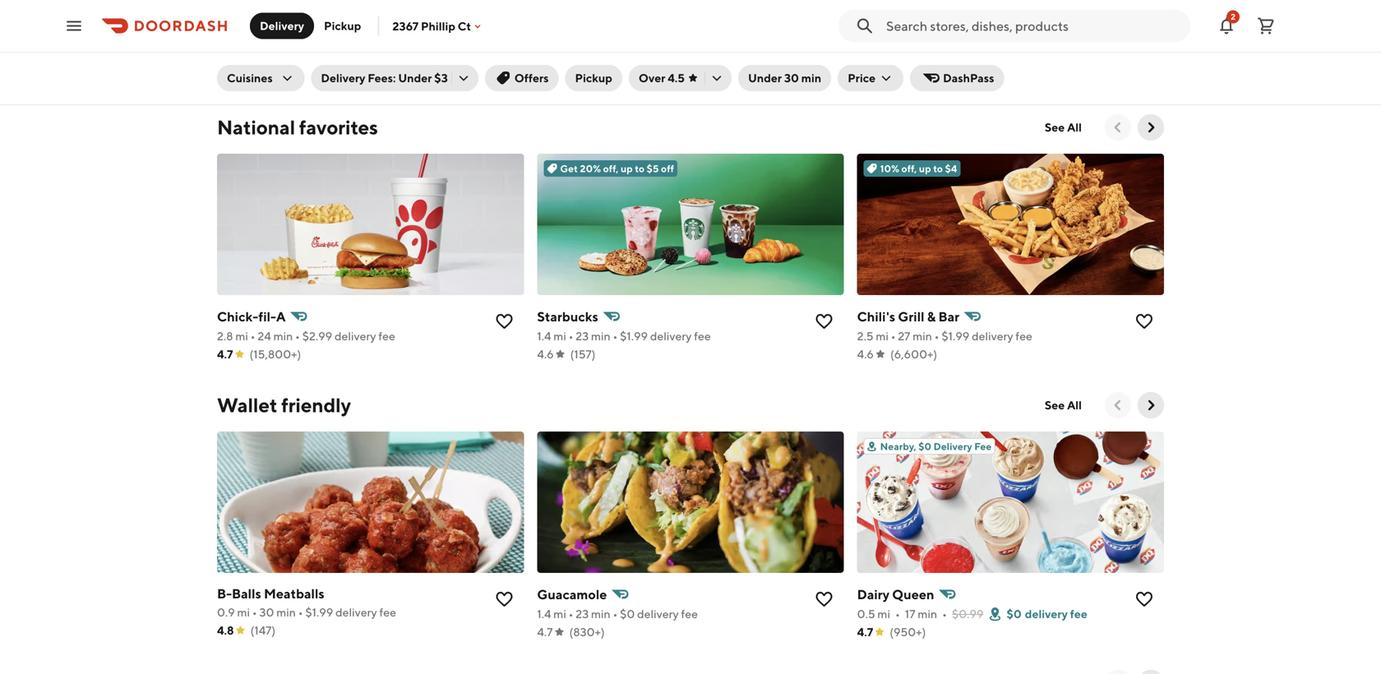 Task type: locate. For each thing, give the bounding box(es) containing it.
2 vertical spatial delivery
[[934, 441, 972, 452]]

4.6 for get 20% off, up to $5 off
[[537, 347, 554, 361]]

1 24 from the top
[[258, 51, 271, 65]]

0 vertical spatial all
[[1067, 120, 1082, 134]]

click to add this store to your saved list image for chick-fil-a
[[485, 24, 524, 63]]

1 vertical spatial (15,800+)
[[250, 347, 301, 361]]

4.6
[[857, 69, 874, 83], [537, 347, 554, 361], [857, 347, 874, 361]]

a for starbucks
[[276, 31, 286, 46]]

fee
[[632, 50, 652, 63], [975, 441, 992, 452]]

2 see from the top
[[1045, 398, 1065, 412]]

1 chick-fil-a from the top
[[217, 31, 286, 46]]

delivery
[[260, 19, 304, 32], [321, 71, 365, 85], [934, 441, 972, 452]]

2.8 up cuisines
[[217, 51, 233, 65]]

fee inside b-balls meatballs 0.9 mi • 30 min • $1.99 delivery fee
[[379, 606, 396, 619]]

1 vertical spatial 24
[[258, 329, 271, 343]]

$1.99 inside b-balls meatballs 0.9 mi • 30 min • $1.99 delivery fee
[[305, 606, 333, 619]]

delivery button
[[250, 13, 314, 39]]

0 vertical spatial pickup
[[324, 19, 361, 32]]

$0
[[919, 441, 932, 452], [1007, 607, 1022, 621]]

1 vertical spatial $2.99
[[302, 329, 332, 343]]

0 vertical spatial $5
[[616, 50, 630, 63]]

pickup right delivery button
[[324, 19, 361, 32]]

$5
[[616, 50, 630, 63], [647, 163, 659, 174]]

2 under from the left
[[748, 71, 782, 85]]

favorites
[[299, 116, 378, 139]]

2.8 mi • 24 min • $2.99 delivery fee for starbucks
[[217, 51, 395, 65]]

2367 phillip ct
[[393, 19, 471, 33]]

$2.99 down delivery button
[[302, 51, 332, 65]]

0 vertical spatial chick-fil-a
[[217, 31, 286, 46]]

30 inside b-balls meatballs 0.9 mi • 30 min • $1.99 delivery fee
[[259, 606, 274, 619]]

national favorites link
[[217, 114, 378, 141]]

1 all from the top
[[1067, 120, 1082, 134]]

see for wallet friendly
[[1045, 398, 1065, 412]]

all left next button of carousel icon
[[1067, 120, 1082, 134]]

over 4.5
[[639, 71, 685, 85]]

$2.99 for starbucks
[[302, 51, 332, 65]]

1 up from the left
[[621, 163, 633, 174]]

nearby, $0 delivery fee
[[880, 441, 992, 452]]

fee
[[379, 51, 395, 65], [1014, 51, 1031, 65], [379, 329, 395, 343], [694, 329, 711, 343], [1016, 329, 1033, 343], [379, 606, 396, 619], [681, 607, 698, 621], [1070, 607, 1088, 621]]

1 vertical spatial 1.4 mi • 23 min • $1.99 delivery fee
[[537, 329, 711, 343]]

24
[[258, 51, 271, 65], [258, 329, 271, 343]]

24 up cuisines
[[258, 51, 271, 65]]

1 vertical spatial pickup
[[575, 71, 612, 85]]

delivery fees: under $3
[[321, 71, 448, 85]]

(15,800+)
[[250, 69, 301, 83], [250, 347, 301, 361]]

(11)
[[572, 68, 589, 81]]

2 2.8 from the top
[[217, 329, 233, 343]]

(15,800+) up wallet friendly on the left
[[250, 347, 301, 361]]

0 horizontal spatial under
[[398, 71, 432, 85]]

pickup button
[[314, 13, 371, 39], [565, 65, 622, 91]]

(147)
[[250, 624, 276, 637]]

1 vertical spatial 23
[[576, 329, 589, 343]]

1 see from the top
[[1045, 120, 1065, 134]]

2 vertical spatial 23
[[576, 607, 589, 621]]

1 vertical spatial delivery
[[321, 71, 365, 85]]

(15,800+) for starbucks
[[250, 69, 301, 83]]

0 vertical spatial 24
[[258, 51, 271, 65]]

pickup button left 2367
[[314, 13, 371, 39]]

30 left price
[[784, 71, 799, 85]]

nearby,
[[880, 441, 917, 452]]

chili's grill & bar
[[857, 309, 960, 324]]

$0 right $0.99
[[1007, 607, 1022, 621]]

0 vertical spatial (15,800+)
[[250, 69, 301, 83]]

$2.99 up friendly
[[302, 329, 332, 343]]

dairy
[[857, 587, 890, 602]]

1 vertical spatial $0
[[1007, 607, 1022, 621]]

0 horizontal spatial off,
[[603, 163, 619, 174]]

1 horizontal spatial (157)
[[890, 69, 916, 83]]

$2.99
[[302, 51, 332, 65], [302, 329, 332, 343]]

0 horizontal spatial 30
[[259, 606, 274, 619]]

2 chick- from the top
[[217, 309, 259, 324]]

4.7 down 0.5
[[857, 625, 873, 639]]

off, right 10%
[[902, 163, 917, 174]]

(950+)
[[890, 625, 926, 639]]

under 30 min button
[[738, 65, 831, 91]]

1 vertical spatial (157)
[[570, 347, 596, 361]]

1.4
[[857, 51, 871, 65], [537, 329, 551, 343], [537, 607, 551, 621]]

2.8 up 'wallet'
[[217, 329, 233, 343]]

pickup for the left pickup button
[[324, 19, 361, 32]]

10% off, up to $4
[[880, 163, 957, 174]]

5.0
[[537, 68, 555, 81]]

2 click to add this store to your saved list image from the left
[[805, 24, 844, 63]]

under
[[398, 71, 432, 85], [748, 71, 782, 85]]

2 chick-fil-a from the top
[[217, 309, 286, 324]]

4.7
[[217, 69, 233, 83], [217, 347, 233, 361], [537, 625, 553, 639], [857, 625, 873, 639]]

fil- for chili's grill & bar
[[259, 309, 276, 324]]

2.8 for chili's grill & bar
[[217, 329, 233, 343]]

1 horizontal spatial up
[[919, 163, 931, 174]]

1 horizontal spatial $0
[[1007, 607, 1022, 621]]

2 to from the left
[[933, 163, 943, 174]]

2 fil- from the top
[[259, 309, 276, 324]]

(15,800+) down delivery button
[[250, 69, 301, 83]]

2 horizontal spatial click to add this store to your saved list image
[[1125, 24, 1164, 63]]

2.8 mi • 24 min • $2.99 delivery fee up friendly
[[217, 329, 395, 343]]

0 horizontal spatial to
[[635, 163, 645, 174]]

1 a from the top
[[276, 31, 286, 46]]

2 see all from the top
[[1045, 398, 1082, 412]]

30
[[784, 71, 799, 85], [259, 606, 274, 619]]

1 horizontal spatial click to add this store to your saved list image
[[805, 24, 844, 63]]

0 vertical spatial a
[[276, 31, 286, 46]]

1 horizontal spatial 1.4 mi • 23 min • $1.99 delivery fee
[[857, 51, 1031, 65]]

$3
[[434, 71, 448, 85]]

23
[[896, 51, 909, 65], [576, 329, 589, 343], [576, 607, 589, 621]]

$0.99
[[952, 607, 984, 621]]

0 vertical spatial fil-
[[259, 31, 276, 46]]

1 see all link from the top
[[1035, 114, 1092, 141]]

1 see all from the top
[[1045, 120, 1082, 134]]

2 2.8 mi • 24 min • $2.99 delivery fee from the top
[[217, 329, 395, 343]]

1 vertical spatial 2.8 mi • 24 min • $2.99 delivery fee
[[217, 329, 395, 343]]

1 off, from the left
[[603, 163, 619, 174]]

2 see all link from the top
[[1035, 392, 1092, 419]]

price
[[848, 71, 876, 85]]

1 vertical spatial fee
[[975, 441, 992, 452]]

1 vertical spatial previous button of carousel image
[[1110, 397, 1126, 414]]

1 horizontal spatial off,
[[902, 163, 917, 174]]

0 vertical spatial delivery
[[260, 19, 304, 32]]

$1.99
[[940, 51, 968, 65], [620, 329, 648, 343], [942, 329, 970, 343], [305, 606, 333, 619]]

up left $4
[[919, 163, 931, 174]]

&
[[927, 309, 936, 324]]

off, right 20%
[[603, 163, 619, 174]]

0 horizontal spatial delivery
[[260, 19, 304, 32]]

1 horizontal spatial delivery
[[321, 71, 365, 85]]

1 vertical spatial starbucks
[[537, 309, 598, 324]]

delivery for delivery fees: under $3
[[321, 71, 365, 85]]

1 horizontal spatial pickup
[[575, 71, 612, 85]]

(15,800+) for chili's grill & bar
[[250, 347, 301, 361]]

Store search: begin typing to search for stores available on DoorDash text field
[[886, 17, 1181, 35]]

2.8
[[217, 51, 233, 65], [217, 329, 233, 343]]

2367 phillip ct button
[[393, 19, 484, 33]]

previous button of carousel image left next button of carousel icon
[[1110, 119, 1126, 136]]

fil-
[[259, 31, 276, 46], [259, 309, 276, 324]]

0 vertical spatial 2.8 mi • 24 min • $2.99 delivery fee
[[217, 51, 395, 65]]

2.5
[[857, 329, 874, 343]]

2 (15,800+) from the top
[[250, 347, 301, 361]]

under 30 min
[[748, 71, 822, 85]]

2.8 mi • 24 min • $2.99 delivery fee down delivery button
[[217, 51, 395, 65]]

1 horizontal spatial pickup button
[[565, 65, 622, 91]]

1.4 for national favorites
[[537, 329, 551, 343]]

1 vertical spatial see
[[1045, 398, 1065, 412]]

chick-fil-a for chili's grill & bar
[[217, 309, 286, 324]]

mi
[[235, 51, 248, 65], [874, 51, 886, 65], [235, 329, 248, 343], [554, 329, 566, 343], [876, 329, 889, 343], [237, 606, 250, 619], [554, 607, 566, 621], [878, 607, 890, 621]]

1 2.8 from the top
[[217, 51, 233, 65]]

1 vertical spatial all
[[1067, 398, 1082, 412]]

$5 left off
[[647, 163, 659, 174]]

next button of carousel image
[[1143, 397, 1159, 414]]

national
[[217, 116, 295, 139]]

0 horizontal spatial click to add this store to your saved list image
[[485, 24, 524, 63]]

pickup button down asap pickup • $5 fee
[[565, 65, 622, 91]]

to
[[635, 163, 645, 174], [933, 163, 943, 174]]

1 horizontal spatial to
[[933, 163, 943, 174]]

0 vertical spatial pickup button
[[314, 13, 371, 39]]

click to add this store to your saved list image for starbucks
[[1125, 24, 1164, 63]]

0 horizontal spatial fee
[[632, 50, 652, 63]]

2 all from the top
[[1067, 398, 1082, 412]]

offers
[[515, 71, 549, 85]]

$5 right pickup
[[616, 50, 630, 63]]

1 click to add this store to your saved list image from the left
[[485, 24, 524, 63]]

1 horizontal spatial fee
[[975, 441, 992, 452]]

chick- for chili's grill & bar
[[217, 309, 259, 324]]

0 horizontal spatial up
[[621, 163, 633, 174]]

ct
[[458, 19, 471, 33]]

(830+)
[[569, 625, 605, 639]]

1 vertical spatial $5
[[647, 163, 659, 174]]

1 horizontal spatial $5
[[647, 163, 659, 174]]

(157)
[[890, 69, 916, 83], [570, 347, 596, 361]]

1.4 mi • 23 min • $​0 delivery fee
[[537, 607, 698, 621]]

off,
[[603, 163, 619, 174], [902, 163, 917, 174]]

up right 20%
[[621, 163, 633, 174]]

wallet
[[217, 393, 277, 417]]

0 items, open order cart image
[[1256, 16, 1276, 36]]

1 vertical spatial a
[[276, 309, 286, 324]]

2 vertical spatial 1.4
[[537, 607, 551, 621]]

1 vertical spatial see all
[[1045, 398, 1082, 412]]

•
[[609, 50, 614, 63], [251, 51, 255, 65], [295, 51, 300, 65], [889, 51, 894, 65], [933, 51, 938, 65], [251, 329, 255, 343], [295, 329, 300, 343], [569, 329, 574, 343], [613, 329, 618, 343], [891, 329, 896, 343], [935, 329, 939, 343], [252, 606, 257, 619], [298, 606, 303, 619], [569, 607, 574, 621], [613, 607, 618, 621], [895, 607, 900, 621], [942, 607, 947, 621]]

2 $2.99 from the top
[[302, 329, 332, 343]]

1 horizontal spatial 30
[[784, 71, 799, 85]]

1 vertical spatial fil-
[[259, 309, 276, 324]]

1 vertical spatial pickup button
[[565, 65, 622, 91]]

guacamole
[[537, 587, 607, 602]]

30 up (147)
[[259, 606, 274, 619]]

see all link
[[1035, 114, 1092, 141], [1035, 392, 1092, 419]]

0 horizontal spatial $5
[[616, 50, 630, 63]]

1 vertical spatial chick-
[[217, 309, 259, 324]]

previous button of carousel image left next button of carousel image
[[1110, 397, 1126, 414]]

2 24 from the top
[[258, 329, 271, 343]]

1 vertical spatial chick-fil-a
[[217, 309, 286, 324]]

delivery up cuisines button
[[260, 19, 304, 32]]

1 chick- from the top
[[217, 31, 259, 46]]

2 a from the top
[[276, 309, 286, 324]]

2367
[[393, 19, 419, 33]]

previous button of carousel image for favorites
[[1110, 119, 1126, 136]]

0 vertical spatial previous button of carousel image
[[1110, 119, 1126, 136]]

1 fil- from the top
[[259, 31, 276, 46]]

asap
[[537, 50, 569, 63]]

delivery
[[335, 51, 376, 65], [970, 51, 1012, 65], [335, 329, 376, 343], [650, 329, 692, 343], [972, 329, 1014, 343], [336, 606, 377, 619], [637, 607, 679, 621], [1025, 607, 1068, 621]]

1 $2.99 from the top
[[302, 51, 332, 65]]

1 vertical spatial 30
[[259, 606, 274, 619]]

b-
[[217, 586, 232, 601]]

click to add this store to your saved list image
[[485, 24, 524, 63], [805, 24, 844, 63], [1125, 24, 1164, 63]]

(6,600+)
[[890, 347, 937, 361]]

$0 right nearby,
[[919, 441, 932, 452]]

queen
[[892, 587, 934, 602]]

1 vertical spatial 1.4
[[537, 329, 551, 343]]

0 vertical spatial see all link
[[1035, 114, 1092, 141]]

all left next button of carousel image
[[1067, 398, 1082, 412]]

1 (15,800+) from the top
[[250, 69, 301, 83]]

0 vertical spatial see
[[1045, 120, 1065, 134]]

2 previous button of carousel image from the top
[[1110, 397, 1126, 414]]

1 2.8 mi • 24 min • $2.99 delivery fee from the top
[[217, 51, 395, 65]]

delivery right nearby,
[[934, 441, 972, 452]]

24 up 'wallet'
[[258, 329, 271, 343]]

to left $4
[[933, 163, 943, 174]]

starbucks
[[857, 31, 919, 46], [537, 309, 598, 324]]

0 vertical spatial $2.99
[[302, 51, 332, 65]]

0 horizontal spatial $0
[[919, 441, 932, 452]]

1 horizontal spatial starbucks
[[857, 31, 919, 46]]

pickup down asap pickup • $5 fee
[[575, 71, 612, 85]]

to left off
[[635, 163, 645, 174]]

0 vertical spatial $0
[[919, 441, 932, 452]]

0 vertical spatial see all
[[1045, 120, 1082, 134]]

previous button of carousel image for friendly
[[1110, 397, 1126, 414]]

3 click to add this store to your saved list image from the left
[[1125, 24, 1164, 63]]

previous button of carousel image
[[1110, 119, 1126, 136], [1110, 397, 1126, 414]]

1 previous button of carousel image from the top
[[1110, 119, 1126, 136]]

0 vertical spatial chick-
[[217, 31, 259, 46]]

see all for national favorites
[[1045, 120, 1082, 134]]

2 off, from the left
[[902, 163, 917, 174]]

mi inside b-balls meatballs 0.9 mi • 30 min • $1.99 delivery fee
[[237, 606, 250, 619]]

1 vertical spatial 2.8
[[217, 329, 233, 343]]

dashpass button
[[910, 65, 1004, 91]]

0 horizontal spatial pickup
[[324, 19, 361, 32]]

1 horizontal spatial under
[[748, 71, 782, 85]]

0 vertical spatial 30
[[784, 71, 799, 85]]

a
[[276, 31, 286, 46], [276, 309, 286, 324]]

0 vertical spatial 2.8
[[217, 51, 233, 65]]

delivery inside button
[[260, 19, 304, 32]]

chick-
[[217, 31, 259, 46], [217, 309, 259, 324]]

up
[[621, 163, 633, 174], [919, 163, 931, 174]]

0 horizontal spatial 1.4 mi • 23 min • $1.99 delivery fee
[[537, 329, 711, 343]]

2.8 mi • 24 min • $2.99 delivery fee
[[217, 51, 395, 65], [217, 329, 395, 343]]

all
[[1067, 120, 1082, 134], [1067, 398, 1082, 412]]

1 vertical spatial see all link
[[1035, 392, 1092, 419]]

delivery left the fees: at the left top
[[321, 71, 365, 85]]

chick-fil-a
[[217, 31, 286, 46], [217, 309, 286, 324]]

min
[[273, 51, 293, 65], [911, 51, 931, 65], [802, 71, 822, 85], [273, 329, 293, 343], [591, 329, 611, 343], [913, 329, 932, 343], [276, 606, 296, 619], [591, 607, 611, 621], [918, 607, 937, 621]]



Task type: vqa. For each thing, say whether or not it's contained in the screenshot.
$0 delivery fee
yes



Task type: describe. For each thing, give the bounding box(es) containing it.
bar
[[939, 309, 960, 324]]

chick-fil-a for starbucks
[[217, 31, 286, 46]]

2.8 mi • 24 min • $2.99 delivery fee for chili's grill & bar
[[217, 329, 395, 343]]

chick- for starbucks
[[217, 31, 259, 46]]

next button of carousel image
[[1143, 119, 1159, 136]]

fees:
[[368, 71, 396, 85]]

all for wallet friendly
[[1067, 398, 1082, 412]]

0 vertical spatial starbucks
[[857, 31, 919, 46]]

meatballs
[[264, 586, 324, 601]]

under inside button
[[748, 71, 782, 85]]

phillip
[[421, 19, 455, 33]]

1.4 for wallet friendly
[[537, 607, 551, 621]]

b-balls meatballs 0.9 mi • 30 min • $1.99 delivery fee
[[217, 586, 396, 619]]

min inside b-balls meatballs 0.9 mi • 30 min • $1.99 delivery fee
[[276, 606, 296, 619]]

2.8 for starbucks
[[217, 51, 233, 65]]

0.9
[[217, 606, 235, 619]]

0 vertical spatial (157)
[[890, 69, 916, 83]]

grill
[[898, 309, 925, 324]]

0.5
[[857, 607, 875, 621]]

cuisines button
[[217, 65, 305, 91]]

chili's
[[857, 309, 896, 324]]

1 to from the left
[[635, 163, 645, 174]]

balls
[[232, 586, 261, 601]]

see all link for favorites
[[1035, 114, 1092, 141]]

a for chili's grill & bar
[[276, 309, 286, 324]]

offers button
[[485, 65, 559, 91]]

24 for chili's grill & bar
[[258, 329, 271, 343]]

2 up from the left
[[919, 163, 931, 174]]

delivery for delivery
[[260, 19, 304, 32]]

dairy queen
[[857, 587, 934, 602]]

4.5
[[668, 71, 685, 85]]

2 horizontal spatial delivery
[[934, 441, 972, 452]]

price button
[[838, 65, 904, 91]]

0 vertical spatial 1.4
[[857, 51, 871, 65]]

2
[[1231, 12, 1236, 21]]

$0 delivery fee
[[1007, 607, 1088, 621]]

23 for friendly
[[576, 607, 589, 621]]

over
[[639, 71, 666, 85]]

national favorites
[[217, 116, 378, 139]]

23 for favorites
[[576, 329, 589, 343]]

4.7 up the "national"
[[217, 69, 233, 83]]

0 horizontal spatial pickup button
[[314, 13, 371, 39]]

min inside button
[[802, 71, 822, 85]]

off
[[661, 163, 674, 174]]

2.5 mi • 27 min • $1.99 delivery fee
[[857, 329, 1033, 343]]

notification bell image
[[1217, 16, 1237, 36]]

dashpass
[[943, 71, 994, 85]]

$​0
[[620, 607, 635, 621]]

friendly
[[281, 393, 351, 417]]

all for national favorites
[[1067, 120, 1082, 134]]

0 vertical spatial fee
[[632, 50, 652, 63]]

over 4.5 button
[[629, 65, 732, 91]]

0 horizontal spatial (157)
[[570, 347, 596, 361]]

delivery inside b-balls meatballs 0.9 mi • 30 min • $1.99 delivery fee
[[336, 606, 377, 619]]

0 vertical spatial 23
[[896, 51, 909, 65]]

wallet friendly link
[[217, 392, 351, 419]]

0 vertical spatial 1.4 mi • 23 min • $1.99 delivery fee
[[857, 51, 1031, 65]]

cuisines
[[227, 71, 273, 85]]

pickup for the bottommost pickup button
[[575, 71, 612, 85]]

see for national favorites
[[1045, 120, 1065, 134]]

see all for wallet friendly
[[1045, 398, 1082, 412]]

10%
[[880, 163, 900, 174]]

$2.99 for chili's grill & bar
[[302, 329, 332, 343]]

get 20% off, up to $5 off
[[560, 163, 674, 174]]

2 button
[[1217, 9, 1240, 42]]

see all link for friendly
[[1035, 392, 1092, 419]]

0 horizontal spatial starbucks
[[537, 309, 598, 324]]

get
[[560, 163, 578, 174]]

17
[[905, 607, 916, 621]]

24 for starbucks
[[258, 51, 271, 65]]

4.8
[[217, 624, 234, 637]]

0.5 mi • 17 min •
[[857, 607, 947, 621]]

fil- for starbucks
[[259, 31, 276, 46]]

1 under from the left
[[398, 71, 432, 85]]

$4
[[945, 163, 957, 174]]

4.7 left the (830+)
[[537, 625, 553, 639]]

20%
[[580, 163, 601, 174]]

27
[[898, 329, 911, 343]]

30 inside button
[[784, 71, 799, 85]]

wallet friendly
[[217, 393, 351, 417]]

open menu image
[[64, 16, 84, 36]]

asap pickup • $5 fee
[[537, 50, 652, 63]]

4.7 up 'wallet'
[[217, 347, 233, 361]]

pickup
[[571, 50, 606, 63]]

4.6 for 10% off, up to $4
[[857, 347, 874, 361]]



